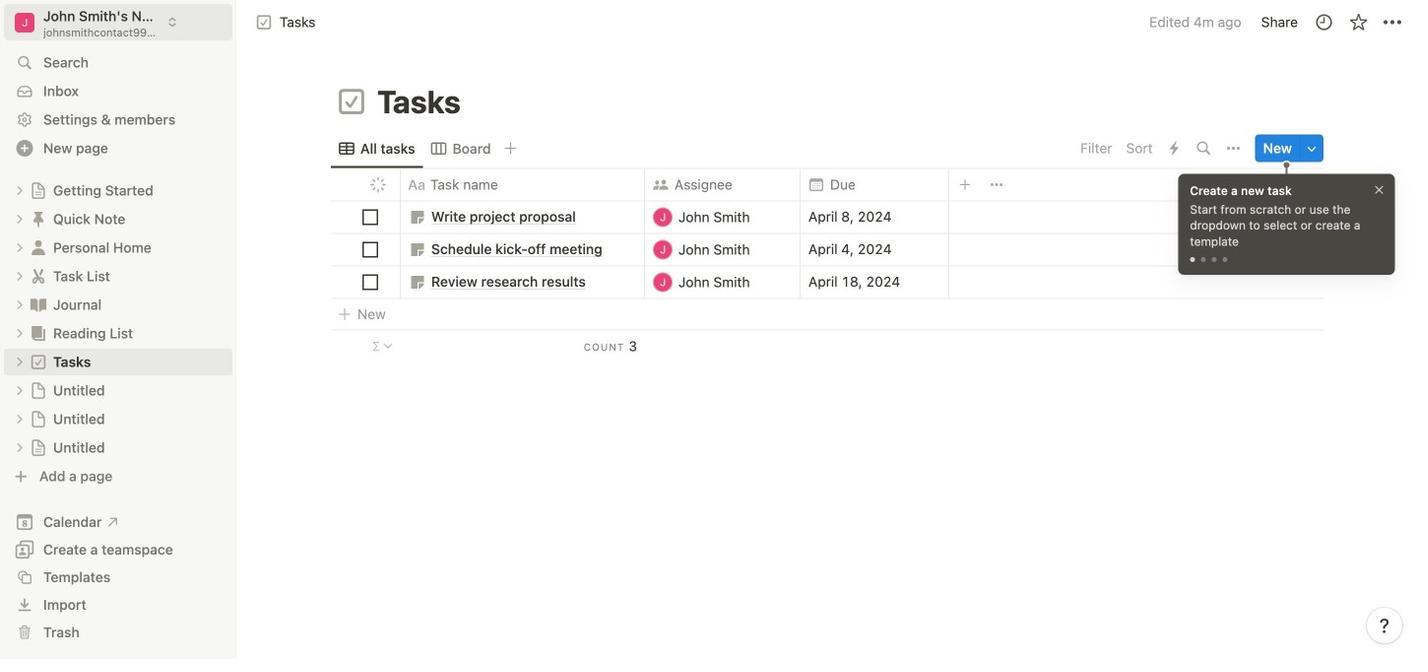 Task type: locate. For each thing, give the bounding box(es) containing it.
3 open image from the top
[[14, 242, 26, 254]]

2 tab from the left
[[423, 134, 499, 162]]

open image
[[14, 185, 26, 197], [14, 213, 26, 225], [14, 242, 26, 254], [14, 299, 26, 311], [14, 328, 26, 339], [14, 385, 26, 397]]

tab
[[331, 134, 423, 162], [423, 134, 499, 162]]

change page icon image
[[336, 86, 368, 117], [30, 182, 47, 200], [29, 209, 48, 229], [29, 238, 48, 258], [29, 267, 48, 286], [29, 295, 48, 315], [29, 324, 48, 343], [30, 353, 47, 371], [30, 382, 47, 400], [30, 410, 47, 428], [30, 439, 47, 457]]

open image
[[14, 270, 26, 282], [14, 356, 26, 368], [14, 413, 26, 425], [14, 442, 26, 454]]

3 open image from the top
[[14, 413, 26, 425]]

favorite image
[[1350, 12, 1369, 32]]

4 open image from the top
[[14, 299, 26, 311]]

dismiss tooltip image
[[1374, 183, 1386, 196]]

tab list
[[331, 128, 1075, 168]]



Task type: describe. For each thing, give the bounding box(es) containing it.
1 tab from the left
[[331, 134, 423, 162]]

5 open image from the top
[[14, 328, 26, 339]]

2 open image from the top
[[14, 213, 26, 225]]

updates image
[[1315, 12, 1335, 32]]

1 open image from the top
[[14, 270, 26, 282]]

2 open image from the top
[[14, 356, 26, 368]]

create and view automations image
[[1171, 141, 1180, 155]]

4 open image from the top
[[14, 442, 26, 454]]

6 open image from the top
[[14, 385, 26, 397]]

1 open image from the top
[[14, 185, 26, 197]]



Task type: vqa. For each thing, say whether or not it's contained in the screenshot.
fourth Open icon from the bottom of the page
yes



